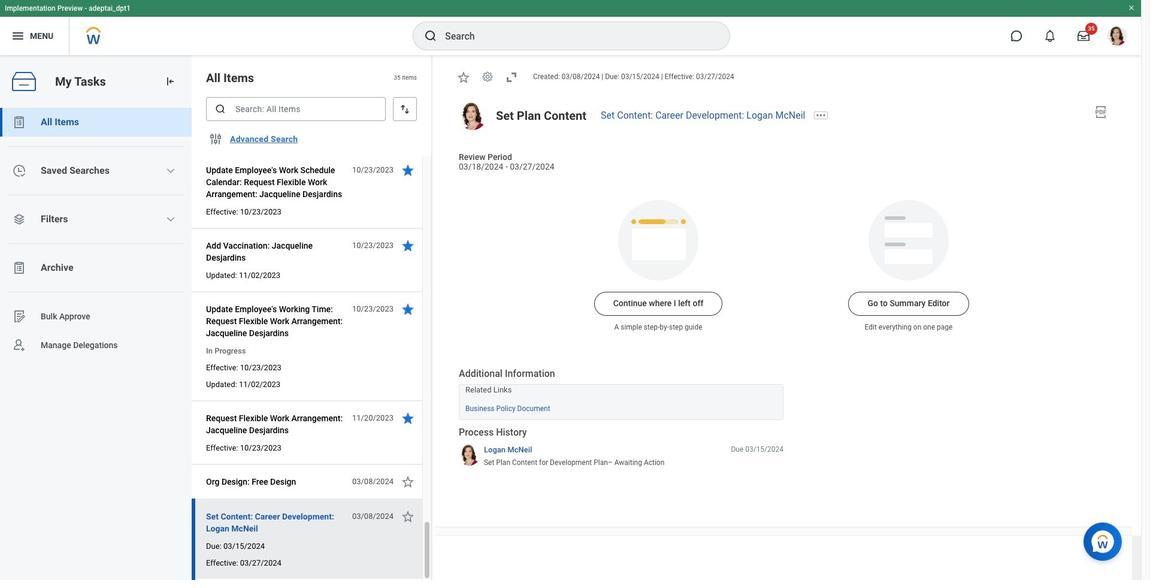 Task type: locate. For each thing, give the bounding box(es) containing it.
banner
[[0, 0, 1142, 55]]

chevron down image
[[166, 166, 176, 176], [166, 215, 176, 224]]

1 chevron down image from the top
[[166, 166, 176, 176]]

1 star image from the top
[[401, 163, 415, 177]]

chevron down image for the perspective icon
[[166, 215, 176, 224]]

2 chevron down image from the top
[[166, 215, 176, 224]]

notifications large image
[[1045, 30, 1057, 42]]

profile logan mcneil image
[[1108, 26, 1127, 48]]

1 vertical spatial chevron down image
[[166, 215, 176, 224]]

4 star image from the top
[[401, 411, 415, 426]]

clipboard image
[[12, 261, 26, 275]]

additional information region
[[459, 367, 784, 420]]

list
[[0, 108, 192, 360]]

star image
[[401, 163, 415, 177], [401, 239, 415, 253], [401, 302, 415, 316], [401, 411, 415, 426], [401, 475, 415, 489], [401, 509, 415, 524]]

gear image
[[482, 71, 494, 83]]

employee's photo (logan mcneil) image
[[459, 102, 487, 130]]

Search: All Items text field
[[206, 97, 386, 121]]

view printable version (pdf) image
[[1094, 105, 1109, 119]]

inbox large image
[[1078, 30, 1090, 42]]

fullscreen image
[[505, 70, 519, 84]]

item list element
[[192, 0, 433, 580]]

perspective image
[[12, 212, 26, 227]]

close environment banner image
[[1128, 4, 1136, 11]]

Search Workday  search field
[[445, 23, 705, 49]]

0 vertical spatial chevron down image
[[166, 166, 176, 176]]

6 star image from the top
[[401, 509, 415, 524]]



Task type: describe. For each thing, give the bounding box(es) containing it.
search image
[[424, 29, 438, 43]]

star image
[[457, 70, 471, 84]]

3 star image from the top
[[401, 302, 415, 316]]

justify image
[[11, 29, 25, 43]]

process history region
[[459, 426, 784, 471]]

user plus image
[[12, 338, 26, 352]]

sort image
[[399, 103, 411, 115]]

2 star image from the top
[[401, 239, 415, 253]]

search image
[[215, 103, 227, 115]]

transformation import image
[[164, 76, 176, 87]]

chevron down image for clock check image
[[166, 166, 176, 176]]

5 star image from the top
[[401, 475, 415, 489]]

configure image
[[209, 132, 223, 146]]

clock check image
[[12, 164, 26, 178]]

clipboard image
[[12, 115, 26, 129]]

rename image
[[12, 309, 26, 324]]



Task type: vqa. For each thing, say whether or not it's contained in the screenshot.
top clipboard image
yes



